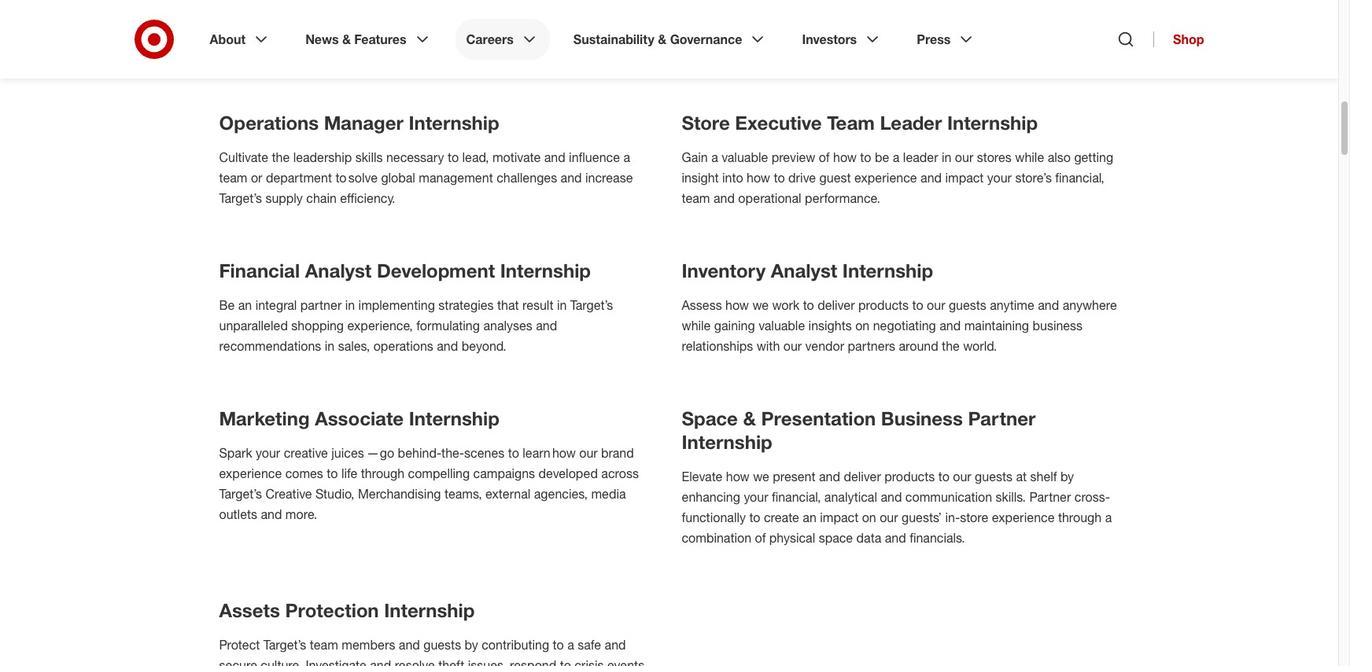 Task type: locate. For each thing, give the bounding box(es) containing it.
2 horizontal spatial experience
[[992, 510, 1055, 526]]

elevate
[[682, 469, 723, 485]]

& for space
[[743, 407, 756, 430]]

with
[[757, 338, 780, 354]]

1 horizontal spatial through
[[1058, 510, 1102, 526]]

& inside space & presentation business partner internship
[[743, 407, 756, 430]]

or
[[251, 170, 262, 186]]

valuable down work
[[759, 318, 805, 333]]

and up business
[[1038, 297, 1059, 313]]

in inside gain a valuable preview of how to be a leader in our stores while also getting insight into how to drive guest experience and impact your store's financial, team and operational performance.
[[942, 149, 952, 165]]

1 vertical spatial by
[[465, 637, 478, 653]]

by right the shelf
[[1061, 469, 1074, 485]]

on inside elevate how we present and deliver products to our guests at shelf by enhancing your financial, analytical and communication skills. partner cross- functionally to create an impact on our guests' in-store experience through a combination of physical space data and financials.
[[862, 510, 877, 526]]

news & features link
[[294, 19, 443, 60]]

experience inside elevate how we present and deliver products to our guests at shelf by enhancing your financial, analytical and communication skills. partner cross- functionally to create an impact on our guests' in-store experience through a combination of physical space data and financials.
[[992, 510, 1055, 526]]

0 horizontal spatial through
[[361, 466, 405, 481]]

the up "department"
[[272, 149, 290, 165]]

products
[[859, 297, 909, 313], [885, 469, 935, 485]]

0 vertical spatial we
[[753, 297, 769, 313]]

on up partners
[[856, 318, 870, 333]]

on up the data
[[862, 510, 877, 526]]

0 vertical spatial deliver
[[818, 297, 855, 313]]

target's right 'result'
[[570, 297, 613, 313]]

comes
[[285, 466, 323, 481]]

across
[[602, 466, 639, 481]]

0 vertical spatial guests
[[949, 297, 987, 313]]

by
[[1061, 469, 1074, 485], [465, 637, 478, 653]]

while inside assess how we work to deliver products to our guests anytime and anywhere while gaining valuable insights on negotiating and maintaining business relationships with our vendor partners around the world.
[[682, 318, 711, 333]]

careers link
[[455, 19, 550, 60]]

0 vertical spatial by
[[1061, 469, 1074, 485]]

internship up elevate
[[682, 430, 773, 454]]

team down insight
[[682, 190, 710, 206]]

1 horizontal spatial the
[[942, 338, 960, 354]]

members
[[342, 637, 395, 653]]

0 horizontal spatial by
[[465, 637, 478, 653]]

0 horizontal spatial team
[[219, 170, 248, 186]]

to right work
[[803, 297, 814, 313]]

communication
[[906, 489, 993, 505]]

an up physical at the right of page
[[803, 510, 817, 526]]

1 horizontal spatial impact
[[946, 170, 984, 186]]

0 vertical spatial products
[[859, 297, 909, 313]]

0 horizontal spatial impact
[[820, 510, 859, 526]]

news
[[305, 31, 339, 47]]

2 analyst from the left
[[771, 259, 838, 282]]

to up respond
[[553, 637, 564, 653]]

the left world. at the right of page
[[942, 338, 960, 354]]

guests inside elevate how we present and deliver products to our guests at shelf by enhancing your financial, analytical and communication skills. partner cross- functionally to create an impact on our guests' in-store experience through a combination of physical space data and financials.
[[975, 469, 1013, 485]]

1 horizontal spatial an
[[803, 510, 817, 526]]

team
[[827, 111, 875, 134]]

internship up lead,
[[409, 111, 499, 134]]

1 horizontal spatial financial,
[[1056, 170, 1105, 186]]

vendor
[[806, 338, 845, 354]]

1 vertical spatial while
[[682, 318, 711, 333]]

0 horizontal spatial an
[[238, 297, 252, 313]]

1 horizontal spatial analyst
[[771, 259, 838, 282]]

valuable inside gain a valuable preview of how to be a leader in our stores while also getting insight into how to drive guest experience and impact your store's financial, team and operational performance.
[[722, 149, 768, 165]]

in right "partner" at the left of the page
[[345, 297, 355, 313]]

0 vertical spatial on
[[856, 318, 870, 333]]

in
[[942, 149, 952, 165], [345, 297, 355, 313], [557, 297, 567, 313], [325, 338, 335, 354]]

integral
[[255, 297, 297, 313]]

also
[[1048, 149, 1071, 165]]

internship up the stores
[[947, 111, 1038, 134]]

guests up skills.
[[975, 469, 1013, 485]]

space
[[682, 407, 738, 430]]

experience down the 'be'
[[855, 170, 917, 186]]

target's up outlets
[[219, 486, 262, 502]]

1 vertical spatial guests
[[975, 469, 1013, 485]]

2 vertical spatial your
[[744, 489, 769, 505]]

0 vertical spatial an
[[238, 297, 252, 313]]

1 horizontal spatial while
[[1015, 149, 1045, 165]]

through inside spark your creative juices — go behind-the-scenes to learn how our brand experience comes to life through compelling campaigns developed across target's creative studio, merchandising teams, external agencies, media outlets and more.
[[361, 466, 405, 481]]

our left the stores
[[955, 149, 974, 165]]

1 vertical spatial we
[[753, 469, 769, 485]]

& right space
[[743, 407, 756, 430]]

& left governance
[[658, 31, 667, 47]]

a inside cultivate the leadership skills necessary to lead, motivate and influence a team or department to solve global management challenges and increase target's supply chain efficiency.
[[624, 149, 630, 165]]

financial
[[219, 259, 300, 282]]

financial, inside elevate how we present and deliver products to our guests at shelf by enhancing your financial, analytical and communication skills. partner cross- functionally to create an impact on our guests' in-store experience through a combination of physical space data and financials.
[[772, 489, 821, 505]]

2 horizontal spatial your
[[988, 170, 1012, 186]]

to up operational at right
[[774, 170, 785, 186]]

how up gaining
[[726, 297, 749, 313]]

business
[[881, 407, 963, 430]]

through down — go
[[361, 466, 405, 481]]

internship
[[409, 111, 499, 134], [947, 111, 1038, 134], [500, 259, 591, 282], [843, 259, 933, 282], [409, 407, 500, 430], [682, 430, 773, 454], [384, 599, 475, 622]]

a up increase at the top left
[[624, 149, 630, 165]]

financial, down "getting"
[[1056, 170, 1105, 186]]

guests up maintaining
[[949, 297, 987, 313]]

merchandising
[[358, 486, 441, 502]]

assess
[[682, 297, 722, 313]]

team up investigate
[[310, 637, 338, 653]]

we left work
[[753, 297, 769, 313]]

1 vertical spatial valuable
[[759, 318, 805, 333]]

an right be
[[238, 297, 252, 313]]

gain a valuable preview of how to be a leader in our stores while also getting insight into how to drive guest experience and impact your store's financial, team and operational performance.
[[682, 149, 1114, 206]]

in right the leader
[[942, 149, 952, 165]]

guests
[[949, 297, 987, 313], [975, 469, 1013, 485], [424, 637, 461, 653]]

0 horizontal spatial &
[[342, 31, 351, 47]]

by up issues,
[[465, 637, 478, 653]]

guests for inventory analyst internship
[[949, 297, 987, 313]]

to left the crisis
[[560, 658, 571, 667]]

your right spark
[[256, 445, 280, 461]]

marketing associate internship
[[219, 407, 505, 430]]

guests'
[[902, 510, 942, 526]]

partner inside space & presentation business partner internship
[[968, 407, 1036, 430]]

be an integral partner in implementing strategies that result in target's unparalleled shopping experience, formulating analyses and recommendations in sales, operations and beyond.
[[219, 297, 613, 354]]

analyst for inventory
[[771, 259, 838, 282]]

analyst up work
[[771, 259, 838, 282]]

sustainability & governance link
[[563, 19, 779, 60]]

0 horizontal spatial your
[[256, 445, 280, 461]]

functionally
[[682, 510, 746, 526]]

impact
[[946, 170, 984, 186], [820, 510, 859, 526]]

internship up the-
[[409, 407, 500, 430]]

through down cross- at the bottom right of page
[[1058, 510, 1102, 526]]

products inside assess how we work to deliver products to our guests anytime and anywhere while gaining valuable insights on negotiating and maintaining business relationships with our vendor partners around the world.
[[859, 297, 909, 313]]

protect
[[219, 637, 260, 653]]

2 horizontal spatial &
[[743, 407, 756, 430]]

0 horizontal spatial analyst
[[305, 259, 372, 282]]

our up the data
[[880, 510, 898, 526]]

how inside assess how we work to deliver products to our guests anytime and anywhere while gaining valuable insights on negotiating and maintaining business relationships with our vendor partners around the world.
[[726, 297, 749, 313]]

and down creative
[[261, 507, 282, 522]]

0 vertical spatial the
[[272, 149, 290, 165]]

agencies,
[[534, 486, 588, 502]]

campaigns
[[473, 466, 535, 481]]

target's up the culture.
[[264, 637, 306, 653]]

0 vertical spatial valuable
[[722, 149, 768, 165]]

0 vertical spatial partner
[[968, 407, 1036, 430]]

1 horizontal spatial &
[[658, 31, 667, 47]]

2 vertical spatial team
[[310, 637, 338, 653]]

operations
[[219, 111, 319, 134]]

through
[[361, 466, 405, 481], [1058, 510, 1102, 526]]

a inside elevate how we present and deliver products to our guests at shelf by enhancing your financial, analytical and communication skills. partner cross- functionally to create an impact on our guests' in-store experience through a combination of physical space data and financials.
[[1105, 510, 1112, 526]]

team down cultivate
[[219, 170, 248, 186]]

financial analyst development internship
[[219, 259, 596, 282]]

analyst up "partner" at the left of the page
[[305, 259, 372, 282]]

experience
[[855, 170, 917, 186], [219, 466, 282, 481], [992, 510, 1055, 526]]

while inside gain a valuable preview of how to be a leader in our stores while also getting insight into how to drive guest experience and impact your store's financial, team and operational performance.
[[1015, 149, 1045, 165]]

to up 'management'
[[448, 149, 459, 165]]

0 horizontal spatial financial,
[[772, 489, 821, 505]]

work
[[772, 297, 800, 313]]

cultivate
[[219, 149, 268, 165]]

while down 'assess'
[[682, 318, 711, 333]]

we left present
[[753, 469, 769, 485]]

deliver inside assess how we work to deliver products to our guests anytime and anywhere while gaining valuable insights on negotiating and maintaining business relationships with our vendor partners around the world.
[[818, 297, 855, 313]]

skills.
[[996, 489, 1026, 505]]

& for sustainability
[[658, 31, 667, 47]]

beyond.
[[462, 338, 507, 354]]

internship up protect target's team members and guests by contributing to a safe and secure culture. investigate and resolve theft issues, respond to crisis event
[[384, 599, 475, 622]]

products inside elevate how we present and deliver products to our guests at shelf by enhancing your financial, analytical and communication skills. partner cross- functionally to create an impact on our guests' in-store experience through a combination of physical space data and financials.
[[885, 469, 935, 485]]

0 vertical spatial through
[[361, 466, 405, 481]]

developed
[[539, 466, 598, 481]]

& right the news
[[342, 31, 351, 47]]

0 vertical spatial experience
[[855, 170, 917, 186]]

preview
[[772, 149, 816, 165]]

1 vertical spatial products
[[885, 469, 935, 485]]

while
[[1015, 149, 1045, 165], [682, 318, 711, 333]]

lead,
[[462, 149, 489, 165]]

department
[[266, 170, 332, 186]]

while for store executive team leader internship
[[1015, 149, 1045, 165]]

team
[[219, 170, 248, 186], [682, 190, 710, 206], [310, 637, 338, 653]]

partner up at
[[968, 407, 1036, 430]]

products up guests'
[[885, 469, 935, 485]]

1 vertical spatial impact
[[820, 510, 859, 526]]

impact up space
[[820, 510, 859, 526]]

1 vertical spatial through
[[1058, 510, 1102, 526]]

2 vertical spatial experience
[[992, 510, 1055, 526]]

target's down or
[[219, 190, 262, 206]]

spark
[[219, 445, 252, 461]]

deliver up insights
[[818, 297, 855, 313]]

valuable inside assess how we work to deliver products to our guests anytime and anywhere while gaining valuable insights on negotiating and maintaining business relationships with our vendor partners around the world.
[[759, 318, 805, 333]]

your up create
[[744, 489, 769, 505]]

1 vertical spatial on
[[862, 510, 877, 526]]

into
[[723, 170, 743, 186]]

to inside cultivate the leadership skills necessary to lead, motivate and influence a team or department to solve global management challenges and increase target's supply chain efficiency.
[[448, 149, 459, 165]]

0 vertical spatial impact
[[946, 170, 984, 186]]

1 vertical spatial of
[[755, 530, 766, 546]]

a right gain
[[712, 149, 718, 165]]

we inside elevate how we present and deliver products to our guests at shelf by enhancing your financial, analytical and communication skills. partner cross- functionally to create an impact on our guests' in-store experience through a combination of physical space data and financials.
[[753, 469, 769, 485]]

sustainability
[[574, 31, 655, 47]]

life
[[341, 466, 358, 481]]

formulating
[[417, 318, 480, 333]]

1 vertical spatial an
[[803, 510, 817, 526]]

and down "influence"
[[561, 170, 582, 186]]

our up developed
[[579, 445, 598, 461]]

partner down the shelf
[[1030, 489, 1071, 505]]

valuable
[[722, 149, 768, 165], [759, 318, 805, 333]]

guests up theft
[[424, 637, 461, 653]]

1 vertical spatial the
[[942, 338, 960, 354]]

a left safe
[[568, 637, 574, 653]]

experience down spark
[[219, 466, 282, 481]]

how up the enhancing
[[726, 469, 750, 485]]

0 horizontal spatial the
[[272, 149, 290, 165]]

experience down skills.
[[992, 510, 1055, 526]]

your
[[988, 170, 1012, 186], [256, 445, 280, 461], [744, 489, 769, 505]]

0 vertical spatial financial,
[[1056, 170, 1105, 186]]

1 vertical spatial deliver
[[844, 469, 881, 485]]

deliver inside elevate how we present and deliver products to our guests at shelf by enhancing your financial, analytical and communication skills. partner cross- functionally to create an impact on our guests' in-store experience through a combination of physical space data and financials.
[[844, 469, 881, 485]]

our inside gain a valuable preview of how to be a leader in our stores while also getting insight into how to drive guest experience and impact your store's financial, team and operational performance.
[[955, 149, 974, 165]]

by inside protect target's team members and guests by contributing to a safe and secure culture. investigate and resolve theft issues, respond to crisis event
[[465, 637, 478, 653]]

1 horizontal spatial your
[[744, 489, 769, 505]]

1 horizontal spatial team
[[310, 637, 338, 653]]

of up the guest
[[819, 149, 830, 165]]

that
[[497, 297, 519, 313]]

development
[[377, 259, 495, 282]]

1 horizontal spatial of
[[819, 149, 830, 165]]

we inside assess how we work to deliver products to our guests anytime and anywhere while gaining valuable insights on negotiating and maintaining business relationships with our vendor partners around the world.
[[753, 297, 769, 313]]

outlets
[[219, 507, 257, 522]]

1 vertical spatial team
[[682, 190, 710, 206]]

of inside gain a valuable preview of how to be a leader in our stores while also getting insight into how to drive guest experience and impact your store's financial, team and operational performance.
[[819, 149, 830, 165]]

products for internship
[[859, 297, 909, 313]]

2 horizontal spatial team
[[682, 190, 710, 206]]

efficiency.
[[340, 190, 395, 206]]

deliver
[[818, 297, 855, 313], [844, 469, 881, 485]]

0 vertical spatial while
[[1015, 149, 1045, 165]]

increase
[[586, 170, 633, 186]]

your down the stores
[[988, 170, 1012, 186]]

partners
[[848, 338, 896, 354]]

analyst
[[305, 259, 372, 282], [771, 259, 838, 282]]

and
[[544, 149, 566, 165], [561, 170, 582, 186], [921, 170, 942, 186], [714, 190, 735, 206], [1038, 297, 1059, 313], [536, 318, 557, 333], [940, 318, 961, 333], [437, 338, 458, 354], [819, 469, 841, 485], [881, 489, 902, 505], [261, 507, 282, 522], [885, 530, 906, 546], [399, 637, 420, 653], [605, 637, 626, 653], [370, 658, 391, 667]]

our
[[955, 149, 974, 165], [927, 297, 946, 313], [784, 338, 802, 354], [579, 445, 598, 461], [953, 469, 972, 485], [880, 510, 898, 526]]

0 horizontal spatial of
[[755, 530, 766, 546]]

1 vertical spatial financial,
[[772, 489, 821, 505]]

0 vertical spatial of
[[819, 149, 830, 165]]

leader
[[880, 111, 942, 134]]

0 horizontal spatial while
[[682, 318, 711, 333]]

1 vertical spatial partner
[[1030, 489, 1071, 505]]

while up store's
[[1015, 149, 1045, 165]]

and inside spark your creative juices — go behind-the-scenes to learn how our brand experience comes to life through compelling campaigns developed across target's creative studio, merchandising teams, external agencies, media outlets and more.
[[261, 507, 282, 522]]

impact down the stores
[[946, 170, 984, 186]]

gaining
[[714, 318, 755, 333]]

financial, down present
[[772, 489, 821, 505]]

1 vertical spatial your
[[256, 445, 280, 461]]

1 horizontal spatial experience
[[855, 170, 917, 186]]

guests inside assess how we work to deliver products to our guests anytime and anywhere while gaining valuable insights on negotiating and maintaining business relationships with our vendor partners around the world.
[[949, 297, 987, 313]]

target's inside cultivate the leadership skills necessary to lead, motivate and influence a team or department to solve global management challenges and increase target's supply chain efficiency.
[[219, 190, 262, 206]]

experience inside gain a valuable preview of how to be a leader in our stores while also getting insight into how to drive guest experience and impact your store's financial, team and operational performance.
[[855, 170, 917, 186]]

a down cross- at the bottom right of page
[[1105, 510, 1112, 526]]

result
[[523, 297, 554, 313]]

products up negotiating
[[859, 297, 909, 313]]

0 vertical spatial team
[[219, 170, 248, 186]]

world.
[[964, 338, 997, 354]]

0 vertical spatial your
[[988, 170, 1012, 186]]

target's inside protect target's team members and guests by contributing to a safe and secure culture. investigate and resolve theft issues, respond to crisis event
[[264, 637, 306, 653]]

1 horizontal spatial by
[[1061, 469, 1074, 485]]

0 horizontal spatial experience
[[219, 466, 282, 481]]

and up resolve
[[399, 637, 420, 653]]

gain
[[682, 149, 708, 165]]

space
[[819, 530, 853, 546]]

1 analyst from the left
[[305, 259, 372, 282]]

issues,
[[468, 658, 507, 667]]

global
[[381, 170, 415, 186]]

of down create
[[755, 530, 766, 546]]

2 vertical spatial guests
[[424, 637, 461, 653]]

valuable up into
[[722, 149, 768, 165]]

1 vertical spatial experience
[[219, 466, 282, 481]]



Task type: vqa. For each thing, say whether or not it's contained in the screenshot.


Task type: describe. For each thing, give the bounding box(es) containing it.
and right negotiating
[[940, 318, 961, 333]]

your inside spark your creative juices — go behind-the-scenes to learn how our brand experience comes to life through compelling campaigns developed across target's creative studio, merchandising teams, external agencies, media outlets and more.
[[256, 445, 280, 461]]

supply
[[266, 190, 303, 206]]

store
[[682, 111, 730, 134]]

target's inside be an integral partner in implementing strategies that result in target's unparalleled shopping experience, formulating analyses and recommendations in sales, operations and beyond.
[[570, 297, 613, 313]]

unparalleled
[[219, 318, 288, 333]]

team inside protect target's team members and guests by contributing to a safe and secure culture. investigate and resolve theft issues, respond to crisis event
[[310, 637, 338, 653]]

the inside cultivate the leadership skills necessary to lead, motivate and influence a team or department to solve global management challenges and increase target's supply chain efficiency.
[[272, 149, 290, 165]]

governance
[[670, 31, 743, 47]]

about
[[210, 31, 246, 47]]

spark your creative juices — go behind-the-scenes to learn how our brand experience comes to life through compelling campaigns developed across target's creative studio, merchandising teams, external agencies, media outlets and more.
[[219, 445, 639, 522]]

operational
[[738, 190, 802, 206]]

our up negotiating
[[927, 297, 946, 313]]

experience,
[[347, 318, 413, 333]]

experience inside spark your creative juices — go behind-the-scenes to learn how our brand experience comes to life through compelling campaigns developed across target's creative studio, merchandising teams, external agencies, media outlets and more.
[[219, 466, 282, 481]]

financial, inside gain a valuable preview of how to be a leader in our stores while also getting insight into how to drive guest experience and impact your store's financial, team and operational performance.
[[1056, 170, 1105, 186]]

cross-
[[1075, 489, 1110, 505]]

about link
[[199, 19, 282, 60]]

store
[[960, 510, 989, 526]]

internship up assess how we work to deliver products to our guests anytime and anywhere while gaining valuable insights on negotiating and maintaining business relationships with our vendor partners around the world.
[[843, 259, 933, 282]]

to up campaigns
[[508, 445, 519, 461]]

how up operational at right
[[747, 170, 770, 186]]

deliver for internship
[[818, 297, 855, 313]]

and down into
[[714, 190, 735, 206]]

guests for space & presentation business partner internship
[[975, 469, 1013, 485]]

guests inside protect target's team members and guests by contributing to a safe and secure culture. investigate and resolve theft issues, respond to crisis event
[[424, 637, 461, 653]]

internship inside space & presentation business partner internship
[[682, 430, 773, 454]]

maintaining
[[965, 318, 1029, 333]]

recommendations
[[219, 338, 321, 354]]

products for presentation
[[885, 469, 935, 485]]

team inside cultivate the leadership skills necessary to lead, motivate and influence a team or department to solve global management challenges and increase target's supply chain efficiency.
[[219, 170, 248, 186]]

press
[[917, 31, 951, 47]]

investors link
[[791, 19, 893, 60]]

deliver for presentation
[[844, 469, 881, 485]]

relationships
[[682, 338, 753, 354]]

the inside assess how we work to deliver products to our guests anytime and anywhere while gaining valuable insights on negotiating and maintaining business relationships with our vendor partners around the world.
[[942, 338, 960, 354]]

careers
[[466, 31, 514, 47]]

be
[[219, 297, 235, 313]]

brand
[[601, 445, 634, 461]]

assets
[[219, 599, 280, 622]]

learn how
[[523, 445, 576, 461]]

sales,
[[338, 338, 370, 354]]

getting
[[1075, 149, 1114, 165]]

& for news
[[342, 31, 351, 47]]

and down formulating
[[437, 338, 458, 354]]

behind-
[[398, 445, 442, 461]]

presentation
[[762, 407, 876, 430]]

an inside be an integral partner in implementing strategies that result in target's unparalleled shopping experience, formulating analyses and recommendations in sales, operations and beyond.
[[238, 297, 252, 313]]

external
[[486, 486, 531, 502]]

and up guests'
[[881, 489, 902, 505]]

shelf
[[1031, 469, 1057, 485]]

your inside elevate how we present and deliver products to our guests at shelf by enhancing your financial, analytical and communication skills. partner cross- functionally to create an impact on our guests' in-store experience through a combination of physical space data and financials.
[[744, 489, 769, 505]]

operations
[[374, 338, 433, 354]]

and down 'result'
[[536, 318, 557, 333]]

while for inventory analyst internship
[[682, 318, 711, 333]]

and right the data
[[885, 530, 906, 546]]

partner inside elevate how we present and deliver products to our guests at shelf by enhancing your financial, analytical and communication skills. partner cross- functionally to create an impact on our guests' in-store experience through a combination of physical space data and financials.
[[1030, 489, 1071, 505]]

shop link
[[1154, 31, 1205, 47]]

and down the leader
[[921, 170, 942, 186]]

manager
[[324, 111, 404, 134]]

to left the 'be'
[[860, 149, 872, 165]]

a inside protect target's team members and guests by contributing to a safe and secure culture. investigate and resolve theft issues, respond to crisis event
[[568, 637, 574, 653]]

leadership
[[293, 149, 352, 165]]

respond
[[510, 658, 557, 667]]

negotiating
[[873, 318, 936, 333]]

to up communication
[[939, 469, 950, 485]]

safe
[[578, 637, 601, 653]]

a right the 'be'
[[893, 149, 900, 165]]

resolve
[[395, 658, 435, 667]]

internship up 'result'
[[500, 259, 591, 282]]

we for &
[[753, 469, 769, 485]]

how inside elevate how we present and deliver products to our guests at shelf by enhancing your financial, analytical and communication skills. partner cross- functionally to create an impact on our guests' in-store experience through a combination of physical space data and financials.
[[726, 469, 750, 485]]

of inside elevate how we present and deliver products to our guests at shelf by enhancing your financial, analytical and communication skills. partner cross- functionally to create an impact on our guests' in-store experience through a combination of physical space data and financials.
[[755, 530, 766, 546]]

by inside elevate how we present and deliver products to our guests at shelf by enhancing your financial, analytical and communication skills. partner cross- functionally to create an impact on our guests' in-store experience through a combination of physical space data and financials.
[[1061, 469, 1074, 485]]

press link
[[906, 19, 987, 60]]

associate
[[315, 407, 404, 430]]

challenges
[[497, 170, 557, 186]]

analyses
[[484, 318, 533, 333]]

to left life
[[327, 466, 338, 481]]

protection
[[285, 599, 379, 622]]

on inside assess how we work to deliver products to our guests anytime and anywhere while gaining valuable insights on negotiating and maintaining business relationships with our vendor partners around the world.
[[856, 318, 870, 333]]

team inside gain a valuable preview of how to be a leader in our stores while also getting insight into how to drive guest experience and impact your store's financial, team and operational performance.
[[682, 190, 710, 206]]

inventory
[[682, 259, 766, 282]]

stores
[[977, 149, 1012, 165]]

target's inside spark your creative juices — go behind-the-scenes to learn how our brand experience comes to life through compelling campaigns developed across target's creative studio, merchandising teams, external agencies, media outlets and more.
[[219, 486, 262, 502]]

analytical
[[825, 489, 878, 505]]

an inside elevate how we present and deliver products to our guests at shelf by enhancing your financial, analytical and communication skills. partner cross- functionally to create an impact on our guests' in-store experience through a combination of physical space data and financials.
[[803, 510, 817, 526]]

insights
[[809, 318, 852, 333]]

to up negotiating
[[913, 297, 924, 313]]

shopping
[[291, 318, 344, 333]]

and down members
[[370, 658, 391, 667]]

leader
[[903, 149, 939, 165]]

— go
[[368, 445, 394, 461]]

financials.
[[910, 530, 965, 546]]

our up communication
[[953, 469, 972, 485]]

strategies
[[439, 297, 494, 313]]

our right with at the bottom of page
[[784, 338, 802, 354]]

elevate how we present and deliver products to our guests at shelf by enhancing your financial, analytical and communication skills. partner cross- functionally to create an impact on our guests' in-store experience through a combination of physical space data and financials.
[[682, 469, 1112, 546]]

anywhere
[[1063, 297, 1117, 313]]

insight
[[682, 170, 719, 186]]

studio,
[[316, 486, 355, 502]]

analyst for financial
[[305, 259, 372, 282]]

how up the guest
[[833, 149, 857, 165]]

we for analyst
[[753, 297, 769, 313]]

to left create
[[750, 510, 761, 526]]

space & presentation business partner internship
[[682, 407, 1036, 454]]

drive
[[789, 170, 816, 186]]

culture.
[[261, 658, 302, 667]]

combination
[[682, 530, 752, 546]]

to solve
[[336, 170, 378, 186]]

and up analytical
[[819, 469, 841, 485]]

operations manager internship
[[219, 111, 505, 134]]

through inside elevate how we present and deliver products to our guests at shelf by enhancing your financial, analytical and communication skills. partner cross- functionally to create an impact on our guests' in-store experience through a combination of physical space data and financials.
[[1058, 510, 1102, 526]]

sustainability & governance
[[574, 31, 743, 47]]

impact inside gain a valuable preview of how to be a leader in our stores while also getting insight into how to drive guest experience and impact your store's financial, team and operational performance.
[[946, 170, 984, 186]]

our inside spark your creative juices — go behind-the-scenes to learn how our brand experience comes to life through compelling campaigns developed across target's creative studio, merchandising teams, external agencies, media outlets and more.
[[579, 445, 598, 461]]

and right safe
[[605, 637, 626, 653]]

be
[[875, 149, 890, 165]]

more.
[[286, 507, 317, 522]]

crisis
[[575, 658, 604, 667]]

around
[[899, 338, 939, 354]]

store's
[[1016, 170, 1052, 186]]

chain
[[306, 190, 337, 206]]

contributing
[[482, 637, 549, 653]]

compelling
[[408, 466, 470, 481]]

present
[[773, 469, 816, 485]]

your inside gain a valuable preview of how to be a leader in our stores while also getting insight into how to drive guest experience and impact your store's financial, team and operational performance.
[[988, 170, 1012, 186]]

enhancing
[[682, 489, 741, 505]]

features
[[354, 31, 407, 47]]

motivate
[[493, 149, 541, 165]]

in right 'result'
[[557, 297, 567, 313]]

teams,
[[445, 486, 482, 502]]

store executive team leader internship
[[682, 111, 1043, 134]]

assess how we work to deliver products to our guests anytime and anywhere while gaining valuable insights on negotiating and maintaining business relationships with our vendor partners around the world.
[[682, 297, 1117, 354]]

in down shopping
[[325, 338, 335, 354]]

and up challenges
[[544, 149, 566, 165]]

impact inside elevate how we present and deliver products to our guests at shelf by enhancing your financial, analytical and communication skills. partner cross- functionally to create an impact on our guests' in-store experience through a combination of physical space data and financials.
[[820, 510, 859, 526]]



